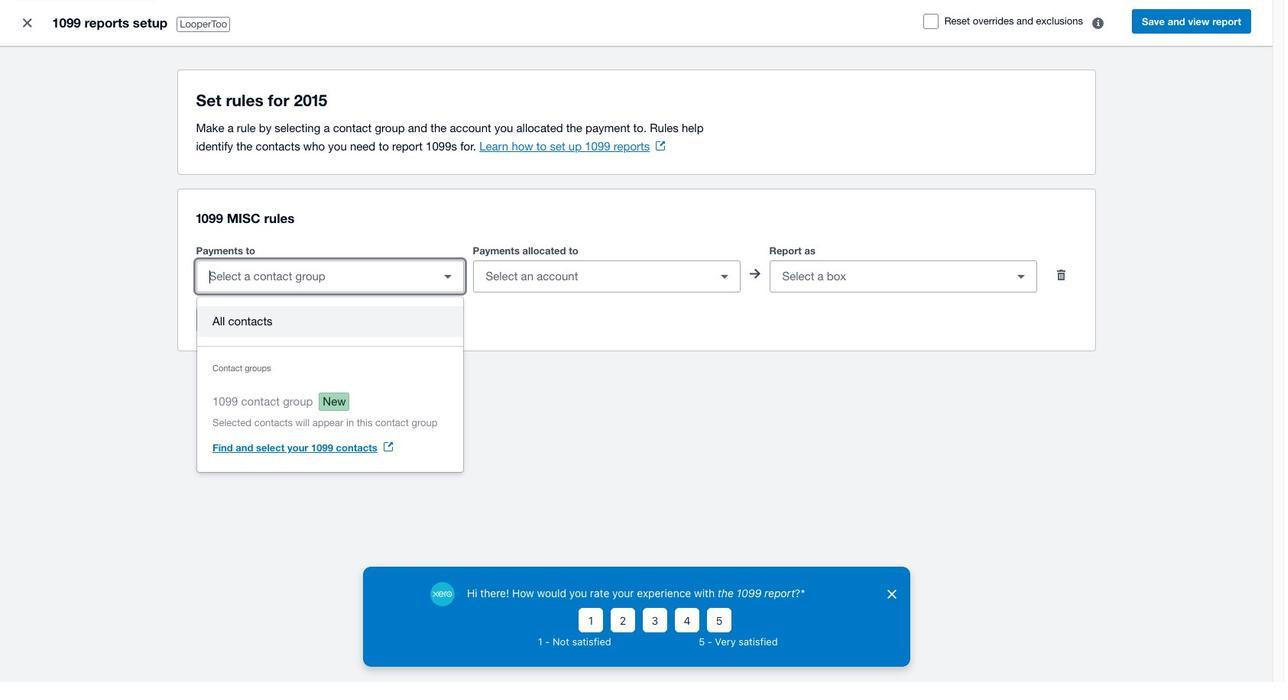 Task type: vqa. For each thing, say whether or not it's contained in the screenshot.
#020812-
no



Task type: locate. For each thing, give the bounding box(es) containing it.
selecting
[[275, 122, 321, 135]]

by
[[259, 122, 272, 135]]

1 horizontal spatial payments
[[473, 245, 520, 257]]

report
[[1213, 15, 1242, 28], [392, 140, 423, 153]]

1099 for 1099 reports setup
[[52, 15, 81, 31]]

who
[[303, 140, 325, 153]]

reset
[[945, 15, 971, 27]]

rule
[[237, 122, 256, 135], [230, 314, 248, 327]]

group for this
[[412, 418, 438, 429]]

0 horizontal spatial group
[[283, 395, 313, 408]]

and right overrides
[[1017, 15, 1034, 27]]

exclusions
[[1037, 15, 1084, 27]]

learn how to set up 1099 reports link
[[480, 140, 666, 153]]

0 horizontal spatial payments
[[196, 245, 243, 257]]

reset overrides and exclusions
[[945, 15, 1084, 27]]

reports down to.
[[614, 140, 650, 153]]

for.
[[460, 140, 476, 153]]

1099
[[52, 15, 81, 31], [585, 140, 611, 153], [196, 210, 223, 226], [213, 395, 238, 408], [311, 442, 333, 454]]

group inside make a rule by selecting a contact group and the account you allocated the payment to. rules help identify the contacts who you need to report 1099s for.
[[375, 122, 405, 135]]

set rules for 2015
[[196, 91, 327, 110]]

0 horizontal spatial the
[[237, 140, 253, 153]]

0 vertical spatial rule
[[237, 122, 256, 135]]

group up will
[[283, 395, 313, 408]]

new for new
[[323, 395, 346, 408]]

2 vertical spatial contact
[[376, 418, 409, 429]]

new rule
[[206, 314, 248, 327]]

the up up
[[567, 122, 583, 135]]

1 horizontal spatial reports
[[614, 140, 650, 153]]

0 vertical spatial rules
[[226, 91, 264, 110]]

group right this
[[412, 418, 438, 429]]

contacts right all
[[228, 315, 273, 328]]

you
[[495, 122, 513, 135], [328, 140, 347, 153]]

the right identify at the top of the page
[[237, 140, 253, 153]]

group
[[375, 122, 405, 135], [283, 395, 313, 408], [412, 418, 438, 429]]

list box
[[197, 297, 463, 473]]

and up the 1099s
[[408, 122, 428, 135]]

allocated
[[517, 122, 563, 135], [523, 245, 566, 257]]

clear overrides and exclusions image
[[1084, 8, 1114, 38]]

you right the "who"
[[328, 140, 347, 153]]

1 vertical spatial rules
[[264, 210, 295, 226]]

for
[[268, 91, 290, 110]]

in
[[346, 418, 354, 429]]

rules
[[226, 91, 264, 110], [264, 210, 295, 226]]

0 horizontal spatial a
[[228, 122, 234, 135]]

save and view report
[[1142, 15, 1242, 28]]

2 horizontal spatial contact
[[376, 418, 409, 429]]

0 vertical spatial group
[[375, 122, 405, 135]]

report
[[770, 245, 802, 257]]

expand list of contact groups image
[[432, 262, 463, 292]]

0 horizontal spatial report
[[392, 140, 423, 153]]

2 payments from the left
[[473, 245, 520, 257]]

1 vertical spatial you
[[328, 140, 347, 153]]

1 horizontal spatial group
[[375, 122, 405, 135]]

setup
[[133, 15, 168, 31]]

a right make
[[228, 122, 234, 135]]

1 horizontal spatial rules
[[264, 210, 295, 226]]

0 horizontal spatial new
[[206, 314, 227, 327]]

dialog
[[363, 567, 910, 668]]

1 vertical spatial new
[[323, 395, 346, 408]]

contact down groups
[[241, 395, 280, 408]]

to right need
[[379, 140, 389, 153]]

1 horizontal spatial new
[[323, 395, 346, 408]]

a up the "who"
[[324, 122, 330, 135]]

1099 left misc
[[196, 210, 223, 226]]

2 vertical spatial group
[[412, 418, 438, 429]]

1099 right close rules icon
[[52, 15, 81, 31]]

1 vertical spatial report
[[392, 140, 423, 153]]

0 vertical spatial allocated
[[517, 122, 563, 135]]

1099 misc rules
[[196, 210, 295, 226]]

1 payments from the left
[[196, 245, 243, 257]]

1 vertical spatial group
[[283, 395, 313, 408]]

1 a from the left
[[228, 122, 234, 135]]

contact for selecting
[[333, 122, 372, 135]]

you up 'learn'
[[495, 122, 513, 135]]

contact
[[333, 122, 372, 135], [241, 395, 280, 408], [376, 418, 409, 429]]

payments for payments to
[[196, 245, 243, 257]]

0 horizontal spatial reports
[[85, 15, 129, 31]]

group up need
[[375, 122, 405, 135]]

contacts inside button
[[228, 315, 273, 328]]

contacts down 'by'
[[256, 140, 300, 153]]

report right view
[[1213, 15, 1242, 28]]

0 horizontal spatial rules
[[226, 91, 264, 110]]

view
[[1189, 15, 1210, 28]]

and
[[1017, 15, 1034, 27], [1168, 15, 1186, 28], [408, 122, 428, 135], [236, 442, 253, 454]]

rules left for
[[226, 91, 264, 110]]

payment
[[586, 122, 630, 135]]

to.
[[634, 122, 647, 135]]

identify
[[196, 140, 233, 153]]

1099 reports setup
[[52, 15, 168, 31]]

contact right this
[[376, 418, 409, 429]]

set
[[550, 140, 566, 153]]

rule left 'by'
[[237, 122, 256, 135]]

and left view
[[1168, 15, 1186, 28]]

reports
[[85, 15, 129, 31], [614, 140, 650, 153]]

0 vertical spatial you
[[495, 122, 513, 135]]

0 vertical spatial contact
[[333, 122, 372, 135]]

contact inside make a rule by selecting a contact group and the account you allocated the payment to. rules help identify the contacts who you need to report 1099s for.
[[333, 122, 372, 135]]

2 horizontal spatial the
[[567, 122, 583, 135]]

0 vertical spatial report
[[1213, 15, 1242, 28]]

reports left setup
[[85, 15, 129, 31]]

and inside make a rule by selecting a contact group and the account you allocated the payment to. rules help identify the contacts who you need to report 1099s for.
[[408, 122, 428, 135]]

0 vertical spatial new
[[206, 314, 227, 327]]

1 horizontal spatial a
[[324, 122, 330, 135]]

1099 up selected
[[213, 395, 238, 408]]

1 horizontal spatial report
[[1213, 15, 1242, 28]]

payments allocated to
[[473, 245, 579, 257]]

1 vertical spatial rule
[[230, 314, 248, 327]]

to
[[379, 140, 389, 153], [537, 140, 547, 153], [246, 245, 255, 257], [569, 245, 579, 257]]

groups
[[245, 364, 271, 373]]

misc
[[227, 210, 261, 226]]

the
[[431, 122, 447, 135], [567, 122, 583, 135], [237, 140, 253, 153]]

allocated up payments allocated to field
[[523, 245, 566, 257]]

allocated up the how
[[517, 122, 563, 135]]

report left the 1099s
[[392, 140, 423, 153]]

contacts
[[256, 140, 300, 153], [228, 315, 273, 328], [254, 418, 293, 429], [336, 442, 378, 454]]

contact up need
[[333, 122, 372, 135]]

account
[[450, 122, 492, 135]]

group containing all contacts
[[197, 297, 463, 473]]

new up contact
[[206, 314, 227, 327]]

payments
[[196, 245, 243, 257], [473, 245, 520, 257]]

1099 for 1099 misc rules
[[196, 210, 223, 226]]

1099 for 1099 contact group
[[213, 395, 238, 408]]

new
[[206, 314, 227, 327], [323, 395, 346, 408]]

Report as field
[[770, 262, 1006, 291]]

close rules image
[[12, 8, 43, 38]]

1 horizontal spatial contact
[[333, 122, 372, 135]]

Payments to field
[[197, 262, 432, 291]]

rules right misc
[[264, 210, 295, 226]]

1099 contact group
[[213, 395, 313, 408]]

find
[[213, 442, 233, 454]]

0 horizontal spatial contact
[[241, 395, 280, 408]]

selected
[[213, 418, 252, 429]]

delete the empty rule image
[[1047, 260, 1077, 291]]

how
[[512, 140, 534, 153]]

make a rule by selecting a contact group and the account you allocated the payment to. rules help identify the contacts who you need to report 1099s for.
[[196, 122, 704, 153]]

contacts down in on the bottom left of the page
[[336, 442, 378, 454]]

new up appear
[[323, 395, 346, 408]]

new inside 'button'
[[206, 314, 227, 327]]

2 horizontal spatial group
[[412, 418, 438, 429]]

report inside save and view report button
[[1213, 15, 1242, 28]]

and inside find and select your 1099 contacts link
[[236, 442, 253, 454]]

and right find
[[236, 442, 253, 454]]

rule right all
[[230, 314, 248, 327]]

a
[[228, 122, 234, 135], [324, 122, 330, 135]]

the up the 1099s
[[431, 122, 447, 135]]

group
[[197, 297, 463, 473]]

to left set on the left
[[537, 140, 547, 153]]

1 vertical spatial contact
[[241, 395, 280, 408]]

payments for payments allocated to
[[473, 245, 520, 257]]

new rule button
[[196, 308, 276, 333]]



Task type: describe. For each thing, give the bounding box(es) containing it.
contact groups
[[213, 364, 271, 373]]

rule inside make a rule by selecting a contact group and the account you allocated the payment to. rules help identify the contacts who you need to report 1099s for.
[[237, 122, 256, 135]]

to down 1099 misc rules
[[246, 245, 255, 257]]

2 a from the left
[[324, 122, 330, 135]]

loopertoo
[[180, 18, 227, 30]]

overrides
[[973, 15, 1014, 27]]

all contacts button
[[197, 307, 463, 337]]

Payments allocated to field
[[474, 262, 709, 291]]

select
[[256, 442, 285, 454]]

0 vertical spatial reports
[[85, 15, 129, 31]]

appear
[[313, 418, 344, 429]]

1099s
[[426, 140, 457, 153]]

save and view report button
[[1133, 9, 1252, 34]]

your
[[288, 442, 309, 454]]

up
[[569, 140, 582, 153]]

save
[[1142, 15, 1166, 28]]

will
[[296, 418, 310, 429]]

1 horizontal spatial you
[[495, 122, 513, 135]]

need
[[350, 140, 376, 153]]

payments to
[[196, 245, 255, 257]]

contacts down 1099 contact group
[[254, 418, 293, 429]]

1099 right your
[[311, 442, 333, 454]]

list box containing all contacts
[[197, 297, 463, 473]]

2015
[[294, 91, 327, 110]]

expand list image
[[709, 262, 740, 292]]

new for new rule
[[206, 314, 227, 327]]

learn
[[480, 140, 509, 153]]

allocated inside make a rule by selecting a contact group and the account you allocated the payment to. rules help identify the contacts who you need to report 1099s for.
[[517, 122, 563, 135]]

this
[[357, 418, 373, 429]]

expand list of boxes image
[[1006, 262, 1037, 292]]

rules
[[650, 122, 679, 135]]

to inside make a rule by selecting a contact group and the account you allocated the payment to. rules help identify the contacts who you need to report 1099s for.
[[379, 140, 389, 153]]

selected contacts will appear in this contact group
[[213, 418, 438, 429]]

contacts inside make a rule by selecting a contact group and the account you allocated the payment to. rules help identify the contacts who you need to report 1099s for.
[[256, 140, 300, 153]]

1 vertical spatial reports
[[614, 140, 650, 153]]

1 vertical spatial allocated
[[523, 245, 566, 257]]

1 horizontal spatial the
[[431, 122, 447, 135]]

as
[[805, 245, 816, 257]]

all contacts
[[213, 315, 273, 328]]

make
[[196, 122, 224, 135]]

learn how to set up 1099 reports
[[480, 140, 650, 153]]

help
[[682, 122, 704, 135]]

report inside make a rule by selecting a contact group and the account you allocated the payment to. rules help identify the contacts who you need to report 1099s for.
[[392, 140, 423, 153]]

1099 down payment
[[585, 140, 611, 153]]

contact
[[213, 364, 243, 373]]

to up payments allocated to field
[[569, 245, 579, 257]]

set
[[196, 91, 221, 110]]

rule inside 'button'
[[230, 314, 248, 327]]

group for a
[[375, 122, 405, 135]]

and inside save and view report button
[[1168, 15, 1186, 28]]

contact for in
[[376, 418, 409, 429]]

all
[[213, 315, 225, 328]]

find and select your 1099 contacts link
[[213, 433, 402, 463]]

find and select your 1099 contacts
[[213, 442, 378, 454]]

0 horizontal spatial you
[[328, 140, 347, 153]]

report as
[[770, 245, 816, 257]]



